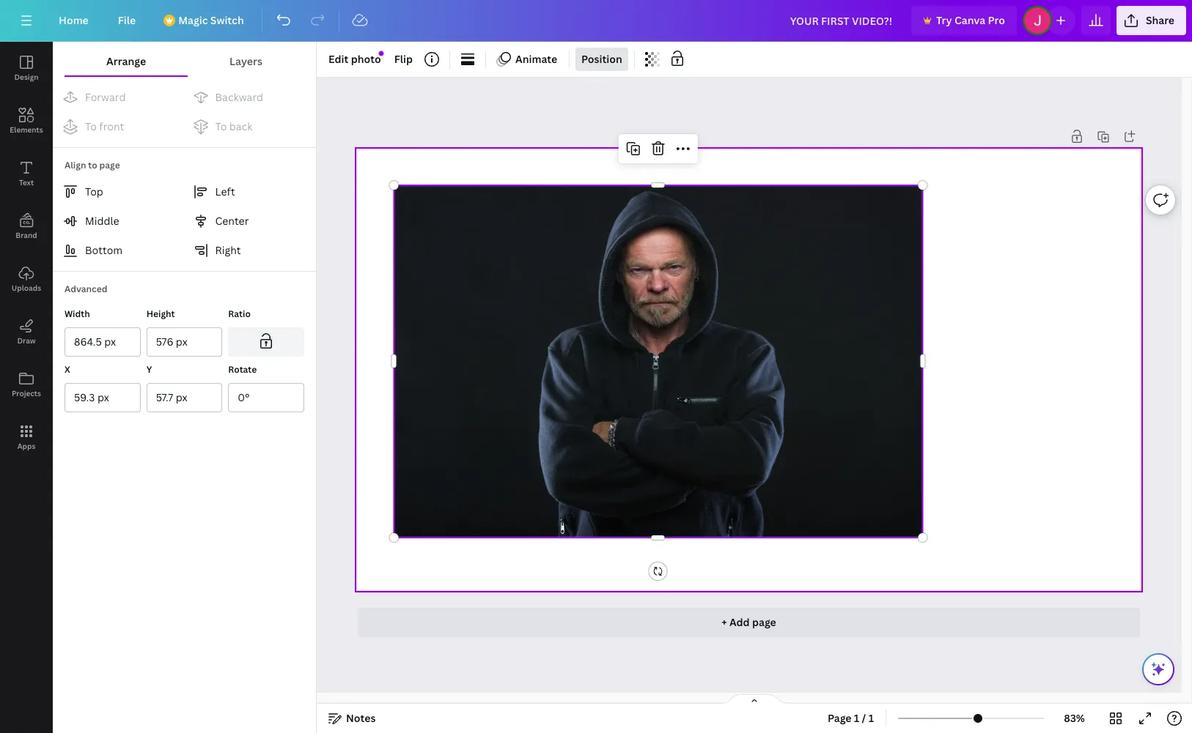 Task type: describe. For each thing, give the bounding box(es) containing it.
try canva pro button
[[911, 6, 1017, 35]]

arrange
[[106, 54, 146, 68]]

bottom button
[[56, 236, 181, 265]]

+ add page button
[[358, 608, 1140, 638]]

page for align to page
[[99, 159, 120, 172]]

align to page
[[65, 159, 120, 172]]

y
[[146, 364, 152, 376]]

height
[[146, 308, 175, 320]]

uploads button
[[0, 253, 53, 306]]

projects button
[[0, 359, 53, 411]]

to back button
[[186, 112, 312, 142]]

83%
[[1064, 712, 1085, 726]]

Design title text field
[[778, 6, 906, 35]]

right button
[[186, 236, 312, 265]]

try
[[936, 13, 952, 27]]

design
[[14, 72, 39, 82]]

photo
[[351, 52, 381, 66]]

left button
[[186, 177, 312, 207]]

arrange button
[[65, 48, 188, 76]]

main menu bar
[[0, 0, 1192, 42]]

Y text field
[[156, 384, 213, 412]]

add
[[729, 616, 750, 630]]

share
[[1146, 13, 1175, 27]]

align
[[65, 159, 86, 172]]

try canva pro
[[936, 13, 1005, 27]]

left
[[215, 185, 235, 199]]

edit
[[328, 52, 349, 66]]

advanced
[[65, 283, 107, 295]]

canva
[[955, 13, 986, 27]]

rotate
[[228, 364, 257, 376]]

design button
[[0, 42, 53, 95]]

x
[[65, 364, 70, 376]]

edit photo
[[328, 52, 381, 66]]

home link
[[47, 6, 100, 35]]

1 1 from the left
[[854, 712, 860, 726]]

brand
[[16, 230, 37, 240]]

to front
[[85, 120, 124, 133]]

switch
[[210, 13, 244, 27]]

to for to back
[[215, 120, 227, 133]]

Rotate text field
[[238, 384, 295, 412]]

new image
[[379, 51, 384, 56]]

draw
[[17, 336, 36, 346]]

top button
[[56, 177, 181, 207]]

edit photo button
[[323, 48, 387, 71]]

file
[[118, 13, 136, 27]]

list containing forward
[[53, 83, 316, 142]]

draw button
[[0, 306, 53, 359]]

width
[[65, 308, 90, 320]]

magic
[[178, 13, 208, 27]]

to for to front
[[85, 120, 97, 133]]

layers button
[[188, 48, 304, 76]]

page for + add page
[[752, 616, 776, 630]]



Task type: locate. For each thing, give the bounding box(es) containing it.
flip button
[[388, 48, 419, 71]]

middle
[[85, 214, 119, 228]]

0 horizontal spatial 1
[[854, 712, 860, 726]]

to
[[85, 120, 97, 133], [215, 120, 227, 133]]

+
[[722, 616, 727, 630]]

text
[[19, 177, 34, 188]]

right
[[215, 243, 241, 257]]

back
[[229, 120, 252, 133]]

pro
[[988, 13, 1005, 27]]

text button
[[0, 147, 53, 200]]

animate
[[515, 52, 557, 66]]

page right add
[[752, 616, 776, 630]]

list
[[53, 83, 316, 142]]

uploads
[[12, 283, 41, 293]]

forward
[[85, 90, 126, 104]]

side panel tab list
[[0, 42, 53, 464]]

page inside + add page button
[[752, 616, 776, 630]]

to
[[88, 159, 97, 172]]

top
[[85, 185, 103, 199]]

page
[[99, 159, 120, 172], [752, 616, 776, 630]]

forward button
[[56, 83, 181, 112]]

bottom
[[85, 243, 123, 257]]

center button
[[186, 207, 312, 236]]

83% button
[[1051, 708, 1098, 731]]

0 horizontal spatial to
[[85, 120, 97, 133]]

notes
[[346, 712, 376, 726]]

page
[[828, 712, 852, 726]]

to front button
[[56, 112, 181, 142]]

apps button
[[0, 411, 53, 464]]

1 vertical spatial page
[[752, 616, 776, 630]]

1 horizontal spatial to
[[215, 120, 227, 133]]

magic switch button
[[153, 6, 256, 35]]

Width text field
[[74, 328, 131, 356]]

0 vertical spatial page
[[99, 159, 120, 172]]

share button
[[1117, 6, 1186, 35]]

to inside button
[[85, 120, 97, 133]]

1
[[854, 712, 860, 726], [869, 712, 874, 726]]

show pages image
[[719, 694, 790, 706]]

animate button
[[492, 48, 563, 71]]

1 to from the left
[[85, 120, 97, 133]]

2 to from the left
[[215, 120, 227, 133]]

flip
[[394, 52, 413, 66]]

+ add page
[[722, 616, 776, 630]]

X text field
[[74, 384, 131, 412]]

canva assistant image
[[1150, 661, 1167, 679]]

1 right /
[[869, 712, 874, 726]]

file button
[[106, 6, 148, 35]]

/
[[862, 712, 866, 726]]

to left back
[[215, 120, 227, 133]]

apps
[[17, 441, 35, 452]]

notes button
[[323, 708, 382, 731]]

to inside button
[[215, 120, 227, 133]]

layers
[[230, 54, 263, 68]]

brand button
[[0, 200, 53, 253]]

position
[[582, 52, 622, 66]]

0 horizontal spatial page
[[99, 159, 120, 172]]

to left the front
[[85, 120, 97, 133]]

center
[[215, 214, 249, 228]]

2 1 from the left
[[869, 712, 874, 726]]

ratio
[[228, 308, 251, 320]]

1 left /
[[854, 712, 860, 726]]

backward button
[[186, 83, 312, 112]]

backward
[[215, 90, 263, 104]]

elements
[[10, 125, 43, 135]]

magic switch
[[178, 13, 244, 27]]

align to page list
[[53, 177, 316, 265]]

to back
[[215, 120, 252, 133]]

middle button
[[56, 207, 181, 236]]

home
[[59, 13, 89, 27]]

position button
[[576, 48, 628, 71]]

front
[[99, 120, 124, 133]]

elements button
[[0, 95, 53, 147]]

page 1 / 1
[[828, 712, 874, 726]]

Height text field
[[156, 328, 213, 356]]

1 horizontal spatial 1
[[869, 712, 874, 726]]

1 horizontal spatial page
[[752, 616, 776, 630]]

projects
[[12, 389, 41, 399]]

page right 'to' in the left top of the page
[[99, 159, 120, 172]]



Task type: vqa. For each thing, say whether or not it's contained in the screenshot.
Try Canva Pro
yes



